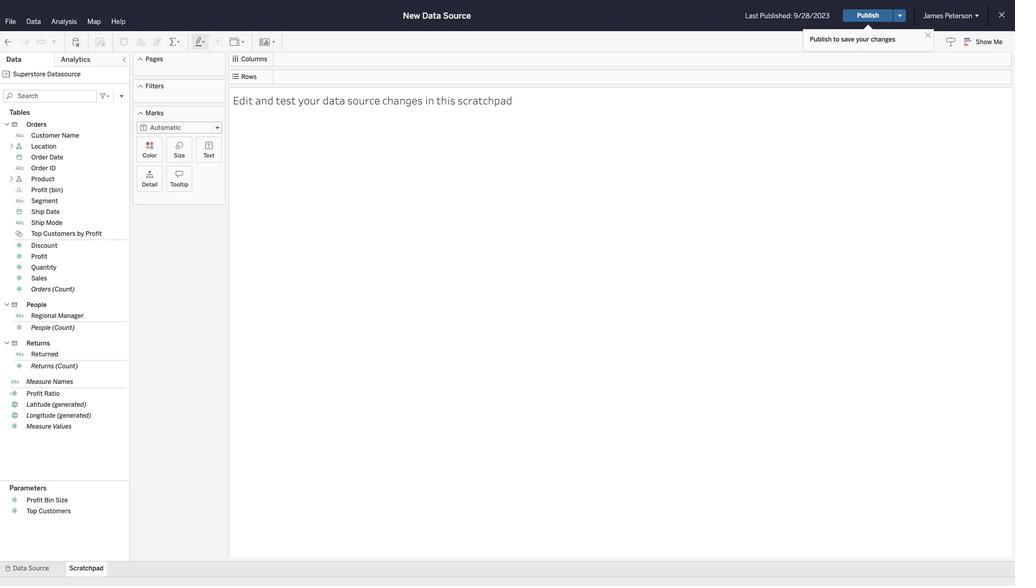 Task type: describe. For each thing, give the bounding box(es) containing it.
regional
[[31, 313, 57, 320]]

color
[[142, 152, 157, 159]]

profit for profit bin size
[[27, 497, 43, 504]]

columns
[[241, 56, 267, 63]]

detail
[[142, 181, 158, 188]]

people for people (count)
[[31, 324, 51, 332]]

collapse image
[[121, 57, 127, 63]]

show me button
[[960, 34, 1012, 50]]

segment
[[31, 198, 58, 205]]

redo image
[[20, 37, 30, 47]]

new data source
[[403, 11, 471, 21]]

rows
[[241, 73, 257, 81]]

returns for returns
[[27, 340, 50, 347]]

customers for top customers
[[39, 508, 71, 515]]

edit
[[233, 93, 253, 107]]

returned
[[31, 351, 58, 358]]

returns for returns (count)
[[31, 363, 54, 370]]

tables
[[9, 109, 30, 116]]

9/28/2023
[[794, 12, 830, 20]]

customers for top customers by profit
[[43, 230, 76, 238]]

customer
[[31, 132, 60, 139]]

profit bin size
[[27, 497, 68, 504]]

quantity
[[31, 264, 57, 271]]

manager
[[58, 313, 84, 320]]

0 horizontal spatial changes
[[383, 93, 423, 107]]

profit (bin)
[[31, 187, 63, 194]]

datasource
[[47, 71, 81, 78]]

pages
[[146, 56, 163, 63]]

source
[[348, 93, 380, 107]]

profit for profit (bin)
[[31, 187, 47, 194]]

sales
[[31, 275, 47, 282]]

ship date
[[31, 209, 60, 216]]

ship mode
[[31, 219, 62, 227]]

location
[[31, 143, 57, 150]]

replay animation image
[[51, 38, 57, 44]]

data source
[[13, 565, 49, 573]]

people (count)
[[31, 324, 75, 332]]

sort descending image
[[152, 37, 163, 47]]

peterson
[[945, 12, 973, 20]]

regional manager
[[31, 313, 84, 320]]

mode
[[46, 219, 62, 227]]

orders (count)
[[31, 286, 75, 293]]

top for top customers by profit
[[31, 230, 42, 238]]

in
[[425, 93, 434, 107]]

returns (count)
[[31, 363, 78, 370]]

ratio
[[44, 391, 60, 398]]

replay animation image
[[36, 37, 47, 47]]

your for test
[[298, 93, 321, 107]]

last
[[745, 12, 759, 20]]

(generated) for longitude (generated)
[[57, 412, 91, 420]]

filters
[[146, 83, 164, 90]]

longitude (generated)
[[27, 412, 91, 420]]

measure for measure names
[[27, 379, 51, 386]]

james
[[924, 12, 944, 20]]

measure values
[[27, 423, 72, 431]]

superstore
[[13, 71, 46, 78]]

highlight image
[[194, 37, 206, 47]]

scratchpad
[[69, 565, 104, 573]]

by
[[77, 230, 84, 238]]

analysis
[[51, 18, 77, 25]]

tooltip
[[170, 181, 189, 188]]

date for order date
[[50, 154, 63, 161]]

show me
[[976, 38, 1003, 46]]

order for order date
[[31, 154, 48, 161]]

clear sheet image
[[95, 37, 106, 47]]

fit image
[[229, 37, 246, 47]]

undo image
[[3, 37, 14, 47]]

measure for measure values
[[27, 423, 51, 431]]

publish to save your changes
[[810, 36, 896, 43]]

map
[[87, 18, 101, 25]]

last published: 9/28/2023
[[745, 12, 830, 20]]

order id
[[31, 165, 56, 172]]

edit and test your data source changes in this scratchpad
[[233, 93, 513, 107]]

data guide image
[[946, 36, 957, 47]]

order for order id
[[31, 165, 48, 172]]



Task type: locate. For each thing, give the bounding box(es) containing it.
1 vertical spatial your
[[298, 93, 321, 107]]

people for people
[[27, 302, 47, 309]]

2 order from the top
[[31, 165, 48, 172]]

returns down returned
[[31, 363, 54, 370]]

(generated) for latitude (generated)
[[52, 401, 87, 409]]

your
[[856, 36, 870, 43], [298, 93, 321, 107]]

1 vertical spatial measure
[[27, 423, 51, 431]]

people
[[27, 302, 47, 309], [31, 324, 51, 332]]

orders for orders
[[27, 121, 47, 128]]

customers
[[43, 230, 76, 238], [39, 508, 71, 515]]

data
[[323, 93, 345, 107]]

size right the bin
[[56, 497, 68, 504]]

(count) for people (count)
[[52, 324, 75, 332]]

returns
[[27, 340, 50, 347], [31, 363, 54, 370]]

ship down the segment
[[31, 209, 44, 216]]

test
[[276, 93, 296, 107]]

publish for publish
[[857, 12, 879, 19]]

0 vertical spatial source
[[443, 11, 471, 21]]

your right test
[[298, 93, 321, 107]]

top customers by profit
[[31, 230, 102, 238]]

profit up latitude
[[27, 391, 43, 398]]

orders
[[27, 121, 47, 128], [31, 286, 51, 293]]

1 vertical spatial source
[[28, 565, 49, 573]]

parameters
[[9, 484, 47, 492]]

(generated)
[[52, 401, 87, 409], [57, 412, 91, 420]]

marks
[[146, 110, 164, 117]]

bin
[[44, 497, 54, 504]]

discount
[[31, 242, 57, 250]]

publish up "publish to save your changes"
[[857, 12, 879, 19]]

date up mode in the top left of the page
[[46, 209, 60, 216]]

superstore datasource
[[13, 71, 81, 78]]

1 horizontal spatial size
[[174, 152, 185, 159]]

1 vertical spatial orders
[[31, 286, 51, 293]]

profit down parameters
[[27, 497, 43, 504]]

show
[[976, 38, 993, 46]]

1 horizontal spatial source
[[443, 11, 471, 21]]

help
[[111, 18, 126, 25]]

publish
[[857, 12, 879, 19], [810, 36, 832, 43]]

customer name
[[31, 132, 79, 139]]

order
[[31, 154, 48, 161], [31, 165, 48, 172]]

2 ship from the top
[[31, 219, 44, 227]]

swap rows and columns image
[[119, 37, 129, 47]]

(count) down regional manager
[[52, 324, 75, 332]]

show labels image
[[213, 37, 223, 47]]

1 vertical spatial size
[[56, 497, 68, 504]]

new
[[403, 11, 420, 21]]

and
[[255, 93, 274, 107]]

names
[[53, 379, 73, 386]]

1 vertical spatial date
[[46, 209, 60, 216]]

profit for profit
[[31, 253, 47, 261]]

source left scratchpad at the left bottom of page
[[28, 565, 49, 573]]

measure names
[[27, 379, 73, 386]]

top
[[31, 230, 42, 238], [27, 508, 37, 515]]

ship
[[31, 209, 44, 216], [31, 219, 44, 227]]

(generated) up longitude (generated)
[[52, 401, 87, 409]]

latitude
[[27, 401, 51, 409]]

your for save
[[856, 36, 870, 43]]

(count) for returns (count)
[[56, 363, 78, 370]]

top down profit bin size
[[27, 508, 37, 515]]

publish for publish to save your changes
[[810, 36, 832, 43]]

1 vertical spatial (generated)
[[57, 412, 91, 420]]

customers down the bin
[[39, 508, 71, 515]]

0 horizontal spatial your
[[298, 93, 321, 107]]

sort ascending image
[[136, 37, 146, 47]]

1 vertical spatial order
[[31, 165, 48, 172]]

id
[[50, 165, 56, 172]]

top for top customers
[[27, 508, 37, 515]]

scratchpad
[[458, 93, 513, 107]]

0 vertical spatial (count)
[[52, 286, 75, 293]]

data
[[423, 11, 441, 21], [26, 18, 41, 25], [6, 56, 21, 63], [13, 565, 27, 573]]

changes
[[871, 36, 896, 43], [383, 93, 423, 107]]

orders down sales
[[31, 286, 51, 293]]

(count) for orders (count)
[[52, 286, 75, 293]]

0 vertical spatial size
[[174, 152, 185, 159]]

(generated) up values at left bottom
[[57, 412, 91, 420]]

changes left 'in'
[[383, 93, 423, 107]]

values
[[53, 423, 72, 431]]

changes down publish button
[[871, 36, 896, 43]]

1 horizontal spatial your
[[856, 36, 870, 43]]

name
[[62, 132, 79, 139]]

0 vertical spatial order
[[31, 154, 48, 161]]

0 vertical spatial date
[[50, 154, 63, 161]]

0 vertical spatial (generated)
[[52, 401, 87, 409]]

0 vertical spatial ship
[[31, 209, 44, 216]]

1 vertical spatial customers
[[39, 508, 71, 515]]

1 vertical spatial people
[[31, 324, 51, 332]]

me
[[994, 38, 1003, 46]]

people down regional
[[31, 324, 51, 332]]

close image
[[924, 30, 933, 40]]

orders for orders (count)
[[31, 286, 51, 293]]

measure down longitude
[[27, 423, 51, 431]]

1 measure from the top
[[27, 379, 51, 386]]

save
[[842, 36, 855, 43]]

measure up profit ratio
[[27, 379, 51, 386]]

profit for profit ratio
[[27, 391, 43, 398]]

0 horizontal spatial source
[[28, 565, 49, 573]]

size
[[174, 152, 185, 159], [56, 497, 68, 504]]

source
[[443, 11, 471, 21], [28, 565, 49, 573]]

0 vertical spatial top
[[31, 230, 42, 238]]

Search text field
[[3, 90, 97, 102]]

0 vertical spatial people
[[27, 302, 47, 309]]

publish left to
[[810, 36, 832, 43]]

size up tooltip
[[174, 152, 185, 159]]

0 vertical spatial measure
[[27, 379, 51, 386]]

returns up returned
[[27, 340, 50, 347]]

top up discount at the left top
[[31, 230, 42, 238]]

2 vertical spatial (count)
[[56, 363, 78, 370]]

0 vertical spatial orders
[[27, 121, 47, 128]]

(bin)
[[49, 187, 63, 194]]

product
[[31, 176, 55, 183]]

show/hide cards image
[[259, 37, 276, 47]]

order up order id
[[31, 154, 48, 161]]

this
[[437, 93, 456, 107]]

latitude (generated)
[[27, 401, 87, 409]]

file
[[5, 18, 16, 25]]

top customers
[[27, 508, 71, 515]]

totals image
[[169, 37, 181, 47]]

profit right by
[[86, 230, 102, 238]]

to
[[834, 36, 840, 43]]

published:
[[760, 12, 793, 20]]

text
[[203, 152, 215, 159]]

profit ratio
[[27, 391, 60, 398]]

profit down the product
[[31, 187, 47, 194]]

customers down mode in the top left of the page
[[43, 230, 76, 238]]

your right save
[[856, 36, 870, 43]]

(count)
[[52, 286, 75, 293], [52, 324, 75, 332], [56, 363, 78, 370]]

order up the product
[[31, 165, 48, 172]]

1 horizontal spatial changes
[[871, 36, 896, 43]]

1 ship from the top
[[31, 209, 44, 216]]

publish button
[[844, 9, 893, 22]]

0 vertical spatial customers
[[43, 230, 76, 238]]

ship for ship mode
[[31, 219, 44, 227]]

0 horizontal spatial publish
[[810, 36, 832, 43]]

0 horizontal spatial size
[[56, 497, 68, 504]]

1 vertical spatial changes
[[383, 93, 423, 107]]

(count) up names
[[56, 363, 78, 370]]

analytics
[[61, 56, 90, 63]]

0 vertical spatial publish
[[857, 12, 879, 19]]

(count) up regional manager
[[52, 286, 75, 293]]

ship for ship date
[[31, 209, 44, 216]]

1 order from the top
[[31, 154, 48, 161]]

1 horizontal spatial publish
[[857, 12, 879, 19]]

0 vertical spatial changes
[[871, 36, 896, 43]]

1 vertical spatial (count)
[[52, 324, 75, 332]]

pause auto updates image
[[71, 37, 82, 47]]

date up id
[[50, 154, 63, 161]]

publish inside button
[[857, 12, 879, 19]]

order date
[[31, 154, 63, 161]]

date for ship date
[[46, 209, 60, 216]]

longitude
[[27, 412, 56, 420]]

ship down ship date in the top of the page
[[31, 219, 44, 227]]

2 measure from the top
[[27, 423, 51, 431]]

orders up customer
[[27, 121, 47, 128]]

profit up the "quantity" on the top left
[[31, 253, 47, 261]]

people up regional
[[27, 302, 47, 309]]

source right new
[[443, 11, 471, 21]]

1 vertical spatial top
[[27, 508, 37, 515]]

james peterson
[[924, 12, 973, 20]]

0 vertical spatial your
[[856, 36, 870, 43]]

1 vertical spatial ship
[[31, 219, 44, 227]]

0 vertical spatial returns
[[27, 340, 50, 347]]

1 vertical spatial returns
[[31, 363, 54, 370]]

date
[[50, 154, 63, 161], [46, 209, 60, 216]]

measure
[[27, 379, 51, 386], [27, 423, 51, 431]]

profit
[[31, 187, 47, 194], [86, 230, 102, 238], [31, 253, 47, 261], [27, 391, 43, 398], [27, 497, 43, 504]]

1 vertical spatial publish
[[810, 36, 832, 43]]



Task type: vqa. For each thing, say whether or not it's contained in the screenshot.
the bottom (Count)
yes



